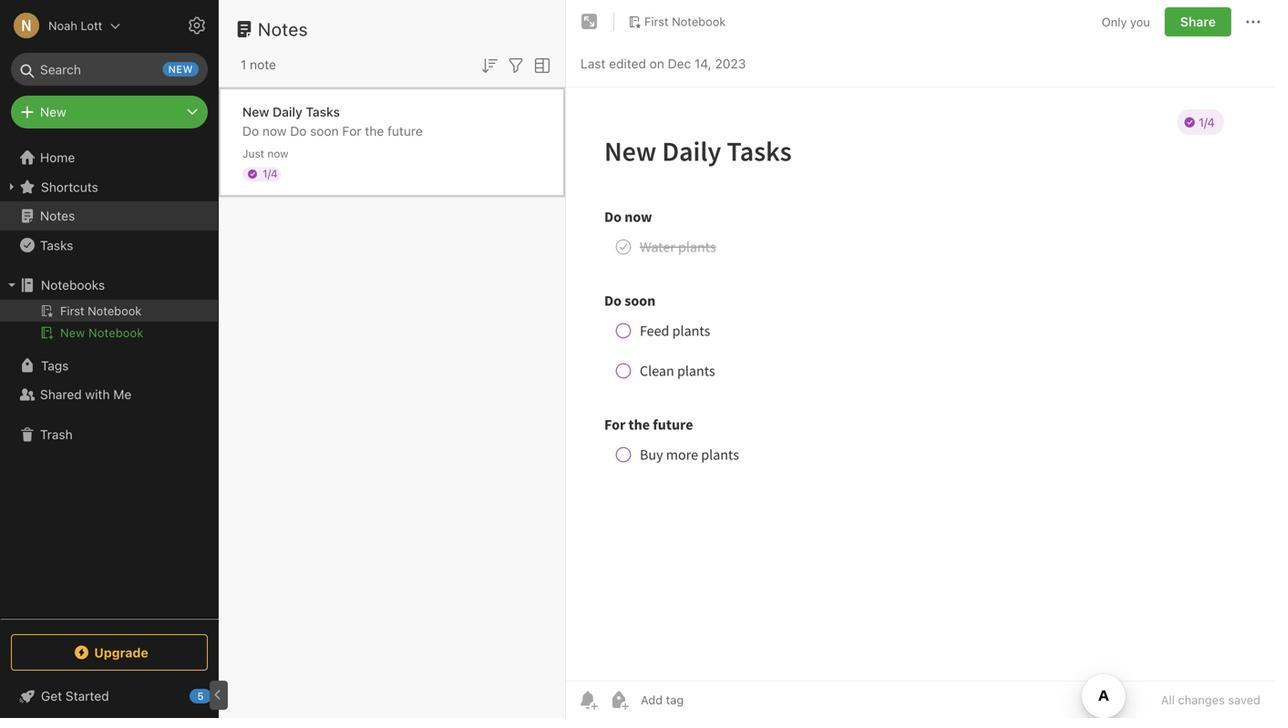 Task type: locate. For each thing, give the bounding box(es) containing it.
saved
[[1229, 694, 1261, 707]]

notebook for new notebook
[[89, 326, 144, 340]]

new
[[40, 104, 66, 119], [243, 104, 269, 119], [60, 326, 85, 340]]

soon
[[310, 124, 339, 139]]

now
[[263, 124, 287, 139], [268, 147, 289, 160]]

noah
[[48, 19, 77, 32]]

daily
[[273, 104, 303, 119]]

tasks up soon
[[306, 104, 340, 119]]

Help and Learning task checklist field
[[0, 682, 219, 711]]

0 horizontal spatial notebook
[[89, 326, 144, 340]]

Add filters field
[[505, 53, 527, 76]]

shared
[[40, 387, 82, 402]]

tasks up the notebooks in the left of the page
[[40, 238, 73, 253]]

new inside note list element
[[243, 104, 269, 119]]

More actions field
[[1243, 7, 1265, 36]]

notebook inside note window element
[[672, 15, 726, 28]]

notebooks link
[[0, 271, 218, 300]]

home
[[40, 150, 75, 165]]

0 horizontal spatial do
[[243, 124, 259, 139]]

cell
[[0, 300, 218, 322]]

started
[[66, 689, 109, 704]]

expand note image
[[579, 11, 601, 33]]

1 vertical spatial notes
[[40, 208, 75, 223]]

add tag image
[[608, 689, 630, 711]]

notes down the shortcuts
[[40, 208, 75, 223]]

1 vertical spatial tasks
[[40, 238, 73, 253]]

notes
[[258, 18, 308, 40], [40, 208, 75, 223]]

trash
[[40, 427, 73, 442]]

all
[[1162, 694, 1176, 707]]

just
[[243, 147, 265, 160]]

all changes saved
[[1162, 694, 1261, 707]]

notebook up 'tags' button
[[89, 326, 144, 340]]

now for do
[[263, 124, 287, 139]]

Add tag field
[[639, 693, 776, 708]]

notebook inside group
[[89, 326, 144, 340]]

1 horizontal spatial notebook
[[672, 15, 726, 28]]

edited
[[609, 56, 647, 71]]

notes up note
[[258, 18, 308, 40]]

1 vertical spatial notebook
[[89, 326, 144, 340]]

only
[[1102, 15, 1128, 28]]

0 vertical spatial notebook
[[672, 15, 726, 28]]

share button
[[1165, 7, 1232, 36]]

new for new notebook
[[60, 326, 85, 340]]

note
[[250, 57, 276, 72]]

first
[[645, 15, 669, 28]]

new notebook
[[60, 326, 144, 340]]

tasks inside note list element
[[306, 104, 340, 119]]

Search text field
[[24, 53, 195, 86]]

View options field
[[527, 53, 554, 76]]

upgrade
[[94, 645, 148, 661]]

new inside popup button
[[40, 104, 66, 119]]

1 horizontal spatial do
[[290, 124, 307, 139]]

do
[[243, 124, 259, 139], [290, 124, 307, 139]]

0 vertical spatial now
[[263, 124, 287, 139]]

0 horizontal spatial tasks
[[40, 238, 73, 253]]

tasks
[[306, 104, 340, 119], [40, 238, 73, 253]]

1 note
[[241, 57, 276, 72]]

do up just
[[243, 124, 259, 139]]

for
[[342, 124, 362, 139]]

0 vertical spatial notes
[[258, 18, 308, 40]]

1 vertical spatial now
[[268, 147, 289, 160]]

notebook up 14,
[[672, 15, 726, 28]]

first notebook button
[[622, 9, 733, 35]]

tree
[[0, 143, 219, 618]]

lott
[[81, 19, 102, 32]]

new up home
[[40, 104, 66, 119]]

new notebook button
[[0, 322, 218, 344]]

new left daily
[[243, 104, 269, 119]]

tasks inside button
[[40, 238, 73, 253]]

1 horizontal spatial notes
[[258, 18, 308, 40]]

1 horizontal spatial tasks
[[306, 104, 340, 119]]

notebook
[[672, 15, 726, 28], [89, 326, 144, 340]]

changes
[[1179, 694, 1226, 707]]

14,
[[695, 56, 712, 71]]

now up the 1/4
[[268, 147, 289, 160]]

new inside button
[[60, 326, 85, 340]]

do down new daily tasks
[[290, 124, 307, 139]]

me
[[113, 387, 132, 402]]

0 vertical spatial tasks
[[306, 104, 340, 119]]

add a reminder image
[[577, 689, 599, 711]]

now down daily
[[263, 124, 287, 139]]

new up tags
[[60, 326, 85, 340]]

home link
[[0, 143, 219, 172]]



Task type: describe. For each thing, give the bounding box(es) containing it.
tree containing home
[[0, 143, 219, 618]]

notes inside note list element
[[258, 18, 308, 40]]

trash link
[[0, 420, 218, 450]]

shortcuts
[[41, 179, 98, 194]]

share
[[1181, 14, 1217, 29]]

1 do from the left
[[243, 124, 259, 139]]

new search field
[[24, 53, 199, 86]]

new button
[[11, 96, 208, 129]]

last edited on dec 14, 2023
[[581, 56, 746, 71]]

expand notebooks image
[[5, 278, 19, 293]]

Account field
[[0, 7, 121, 44]]

shared with me
[[40, 387, 132, 402]]

the
[[365, 124, 384, 139]]

only you
[[1102, 15, 1151, 28]]

new daily tasks
[[243, 104, 340, 119]]

tasks button
[[0, 231, 218, 260]]

upgrade button
[[11, 635, 208, 671]]

tags
[[41, 358, 69, 373]]

click to collapse image
[[212, 685, 226, 707]]

dec
[[668, 56, 691, 71]]

2 do from the left
[[290, 124, 307, 139]]

new notebook group
[[0, 300, 218, 351]]

new for new daily tasks
[[243, 104, 269, 119]]

5
[[197, 691, 204, 703]]

more actions image
[[1243, 11, 1265, 33]]

noah lott
[[48, 19, 102, 32]]

1/4
[[263, 167, 278, 180]]

you
[[1131, 15, 1151, 28]]

do now do soon for the future
[[243, 124, 423, 139]]

new
[[168, 63, 193, 75]]

Sort options field
[[479, 53, 501, 76]]

shared with me link
[[0, 380, 218, 409]]

settings image
[[186, 15, 208, 36]]

new for new
[[40, 104, 66, 119]]

future
[[388, 124, 423, 139]]

last
[[581, 56, 606, 71]]

notes link
[[0, 202, 218, 231]]

just now
[[243, 147, 289, 160]]

tags button
[[0, 351, 218, 380]]

note window element
[[566, 0, 1276, 719]]

now for just
[[268, 147, 289, 160]]

shortcuts button
[[0, 172, 218, 202]]

with
[[85, 387, 110, 402]]

first notebook
[[645, 15, 726, 28]]

get started
[[41, 689, 109, 704]]

note list element
[[219, 0, 566, 719]]

on
[[650, 56, 665, 71]]

notebooks
[[41, 278, 105, 293]]

notebook for first notebook
[[672, 15, 726, 28]]

1
[[241, 57, 247, 72]]

2023
[[715, 56, 746, 71]]

Note Editor text field
[[566, 88, 1276, 681]]

0 horizontal spatial notes
[[40, 208, 75, 223]]

get
[[41, 689, 62, 704]]

add filters image
[[505, 55, 527, 76]]



Task type: vqa. For each thing, say whether or not it's contained in the screenshot.
Connected Services link
no



